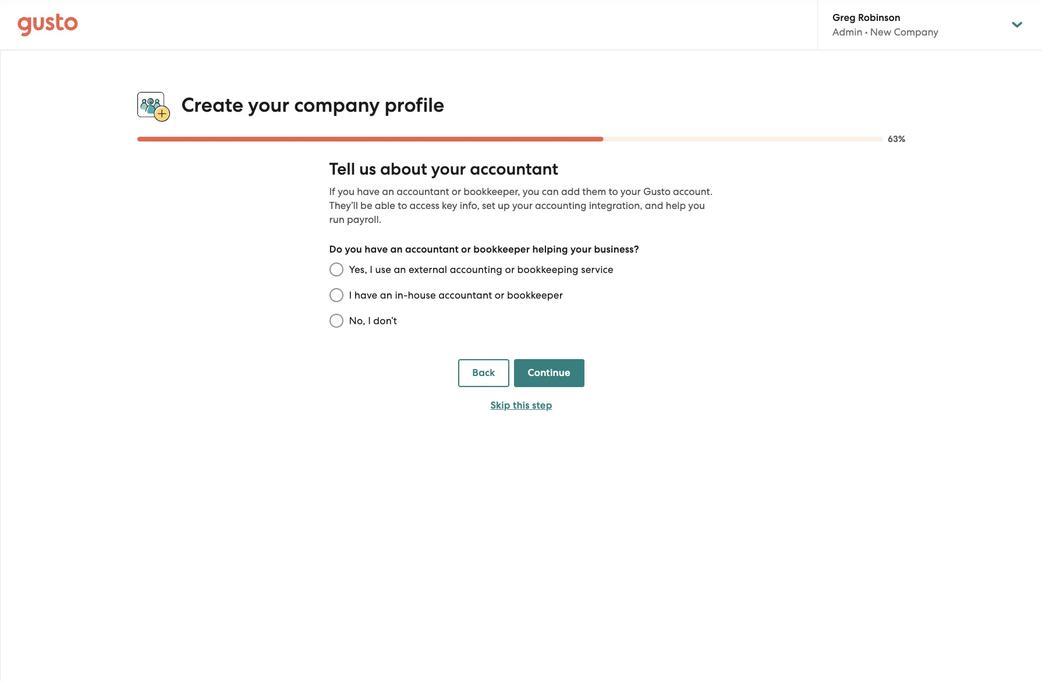 Task type: describe. For each thing, give the bounding box(es) containing it.
yes, i use an external accounting or bookkeeping service
[[349, 264, 614, 276]]

an for do
[[391, 244, 403, 256]]

yes,
[[349, 264, 368, 276]]

0 vertical spatial to
[[609, 186, 618, 198]]

no, i don't
[[349, 315, 397, 327]]

or down do you have an accountant or bookkeeper helping your business?
[[505, 264, 515, 276]]

63%
[[888, 134, 906, 145]]

an for yes,
[[394, 264, 406, 276]]

payroll.
[[347, 214, 382, 226]]

your right up
[[513, 200, 533, 212]]

be
[[361, 200, 373, 212]]

they'll
[[329, 200, 358, 212]]

accounting inside if you have an accountant or bookkeeper, you can add them to your gusto account. they'll be able to access key info, set up your accounting integration, and help you run payroll.
[[535, 200, 587, 212]]

and
[[645, 200, 664, 212]]

service
[[581, 264, 614, 276]]

account.
[[673, 186, 713, 198]]

greg
[[833, 12, 856, 24]]

tell
[[329, 159, 355, 180]]

1 vertical spatial i
[[349, 290, 352, 301]]

you right if
[[338, 186, 355, 198]]

robinson
[[859, 12, 901, 24]]

if you have an accountant or bookkeeper, you can add them to your gusto account. they'll be able to access key info, set up your accounting integration, and help you run payroll.
[[329, 186, 713, 226]]

skip
[[491, 400, 511, 412]]

gusto
[[644, 186, 671, 198]]

i for no,
[[368, 315, 371, 327]]

do you have an accountant or bookkeeper helping your business?
[[329, 244, 640, 256]]

you right do at the top of the page
[[345, 244, 362, 256]]

home image
[[17, 13, 78, 36]]

us
[[359, 159, 376, 180]]

have for have
[[365, 244, 388, 256]]

up
[[498, 200, 510, 212]]

helping
[[533, 244, 568, 256]]

or down yes, i use an external accounting or bookkeeping service on the top of the page
[[495, 290, 505, 301]]

company
[[294, 93, 380, 117]]

help
[[666, 200, 686, 212]]

no,
[[349, 315, 366, 327]]

accountant down yes, i use an external accounting or bookkeeping service on the top of the page
[[439, 290, 492, 301]]

No, I don't radio
[[324, 308, 349, 334]]

i for yes,
[[370, 264, 373, 276]]

or up yes, i use an external accounting or bookkeeping service on the top of the page
[[461, 244, 471, 256]]

bookkeeper,
[[464, 186, 521, 198]]

external
[[409, 264, 448, 276]]

2 vertical spatial have
[[355, 290, 378, 301]]

add
[[562, 186, 580, 198]]

set
[[482, 200, 496, 212]]

your up service
[[571, 244, 592, 256]]

business?
[[594, 244, 640, 256]]

run
[[329, 214, 345, 226]]

accountant for do you have an accountant or bookkeeper helping your business?
[[405, 244, 459, 256]]

•
[[866, 26, 868, 38]]

an for if
[[382, 186, 394, 198]]

continue
[[528, 367, 571, 379]]



Task type: locate. For each thing, give the bounding box(es) containing it.
about
[[380, 159, 427, 180]]

bookkeeping
[[518, 264, 579, 276]]

your right 'create'
[[248, 93, 290, 117]]

an left in-
[[380, 290, 393, 301]]

0 vertical spatial i
[[370, 264, 373, 276]]

accountant for tell us about your accountant
[[470, 159, 559, 180]]

0 vertical spatial bookkeeper
[[474, 244, 530, 256]]

create
[[181, 93, 244, 117]]

have up the "be"
[[357, 186, 380, 198]]

back link
[[459, 360, 509, 388]]

an right use
[[394, 264, 406, 276]]

1 vertical spatial have
[[365, 244, 388, 256]]

you
[[338, 186, 355, 198], [523, 186, 540, 198], [689, 200, 706, 212], [345, 244, 362, 256]]

create your company profile
[[181, 93, 445, 117]]

1 vertical spatial to
[[398, 200, 407, 212]]

an up able
[[382, 186, 394, 198]]

accounting down do you have an accountant or bookkeeper helping your business?
[[450, 264, 503, 276]]

able
[[375, 200, 396, 212]]

key
[[442, 200, 458, 212]]

greg robinson admin • new company
[[833, 12, 939, 38]]

company
[[894, 26, 939, 38]]

don't
[[374, 315, 397, 327]]

have
[[357, 186, 380, 198], [365, 244, 388, 256], [355, 290, 378, 301]]

to right able
[[398, 200, 407, 212]]

i up no,
[[349, 290, 352, 301]]

have inside if you have an accountant or bookkeeper, you can add them to your gusto account. they'll be able to access key info, set up your accounting integration, and help you run payroll.
[[357, 186, 380, 198]]

back
[[473, 367, 496, 379]]

2 vertical spatial i
[[368, 315, 371, 327]]

1 horizontal spatial accounting
[[535, 200, 587, 212]]

accountant up bookkeeper,
[[470, 159, 559, 180]]

use
[[375, 264, 391, 276]]

accountant
[[470, 159, 559, 180], [397, 186, 449, 198], [405, 244, 459, 256], [439, 290, 492, 301]]

1 vertical spatial bookkeeper
[[507, 290, 563, 301]]

to
[[609, 186, 618, 198], [398, 200, 407, 212]]

accountant for if you have an accountant or bookkeeper, you can add them to your gusto account. they'll be able to access key info, set up your accounting integration, and help you run payroll.
[[397, 186, 449, 198]]

0 vertical spatial have
[[357, 186, 380, 198]]

your up key
[[431, 159, 466, 180]]

skip this step
[[491, 400, 553, 412]]

can
[[542, 186, 559, 198]]

Yes, I use an external accounting or bookkeeping service radio
[[324, 257, 349, 283]]

accounting down add
[[535, 200, 587, 212]]

integration,
[[589, 200, 643, 212]]

your
[[248, 93, 290, 117], [431, 159, 466, 180], [621, 186, 641, 198], [513, 200, 533, 212], [571, 244, 592, 256]]

I have an in-house accountant or bookkeeper radio
[[324, 283, 349, 308]]

continue button
[[514, 360, 585, 388]]

or
[[452, 186, 461, 198], [461, 244, 471, 256], [505, 264, 515, 276], [495, 290, 505, 301]]

have up no, i don't
[[355, 290, 378, 301]]

this
[[513, 400, 530, 412]]

in-
[[395, 290, 408, 301]]

access
[[410, 200, 440, 212]]

0 horizontal spatial to
[[398, 200, 407, 212]]

them
[[583, 186, 607, 198]]

an up use
[[391, 244, 403, 256]]

profile
[[385, 93, 445, 117]]

accounting
[[535, 200, 587, 212], [450, 264, 503, 276]]

your up the "integration,"
[[621, 186, 641, 198]]

admin
[[833, 26, 863, 38]]

or inside if you have an accountant or bookkeeper, you can add them to your gusto account. they'll be able to access key info, set up your accounting integration, and help you run payroll.
[[452, 186, 461, 198]]

0 horizontal spatial accounting
[[450, 264, 503, 276]]

step
[[532, 400, 553, 412]]

i left use
[[370, 264, 373, 276]]

bookkeeper up yes, i use an external accounting or bookkeeping service on the top of the page
[[474, 244, 530, 256]]

do
[[329, 244, 343, 256]]

you down account.
[[689, 200, 706, 212]]

info,
[[460, 200, 480, 212]]

to up the "integration,"
[[609, 186, 618, 198]]

house
[[408, 290, 436, 301]]

if
[[329, 186, 336, 198]]

new
[[871, 26, 892, 38]]

an inside if you have an accountant or bookkeeper, you can add them to your gusto account. they'll be able to access key info, set up your accounting integration, and help you run payroll.
[[382, 186, 394, 198]]

i have an in-house accountant or bookkeeper
[[349, 290, 563, 301]]

i right no,
[[368, 315, 371, 327]]

have for about
[[357, 186, 380, 198]]

1 horizontal spatial to
[[609, 186, 618, 198]]

i
[[370, 264, 373, 276], [349, 290, 352, 301], [368, 315, 371, 327]]

skip this step button
[[459, 392, 585, 420]]

accountant inside if you have an accountant or bookkeeper, you can add them to your gusto account. they'll be able to access key info, set up your accounting integration, and help you run payroll.
[[397, 186, 449, 198]]

tell us about your accountant
[[329, 159, 559, 180]]

bookkeeper down bookkeeping
[[507, 290, 563, 301]]

bookkeeper
[[474, 244, 530, 256], [507, 290, 563, 301]]

accountant up "access" at the top left of the page
[[397, 186, 449, 198]]

or up key
[[452, 186, 461, 198]]

accountant up external
[[405, 244, 459, 256]]

have up use
[[365, 244, 388, 256]]

you left can
[[523, 186, 540, 198]]

1 vertical spatial accounting
[[450, 264, 503, 276]]

0 vertical spatial accounting
[[535, 200, 587, 212]]

an
[[382, 186, 394, 198], [391, 244, 403, 256], [394, 264, 406, 276], [380, 290, 393, 301]]



Task type: vqa. For each thing, say whether or not it's contained in the screenshot.
No,
yes



